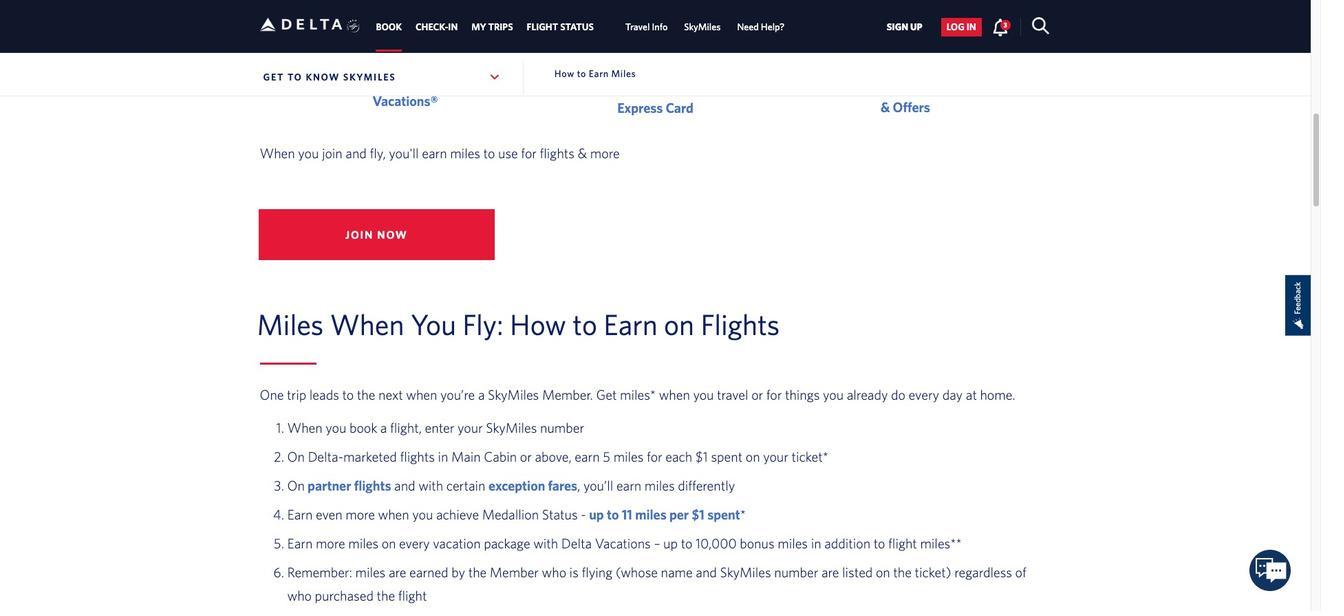 Task type: vqa. For each thing, say whether or not it's contained in the screenshot.
heroImgUrl
no



Task type: describe. For each thing, give the bounding box(es) containing it.
on partner flights and with certain exception fares , you'll earn miles differently
[[287, 477, 735, 493]]

and for fly,
[[346, 145, 367, 161]]

home.
[[980, 387, 1015, 402]]

& offers
[[881, 99, 930, 115]]

2 horizontal spatial more
[[590, 145, 620, 161]]

next
[[378, 387, 403, 402]]

at
[[966, 387, 977, 402]]

earn on flights and travel image
[[363, 4, 448, 55]]

you're
[[440, 387, 475, 402]]

trip
[[287, 387, 306, 402]]

need help?
[[737, 22, 785, 33]]

2 vertical spatial more
[[316, 535, 345, 551]]

number inside remember: miles are earned by the member who is flying (whose name and skymiles number are listed on the ticket) regardless of who purchased the flight
[[774, 564, 818, 580]]

skymiles left member.
[[488, 387, 539, 402]]

get to know skymiles button
[[260, 60, 504, 94]]

when for join
[[260, 145, 295, 161]]

already
[[847, 387, 888, 402]]

flights down marketed
[[354, 477, 391, 493]]

travel info link
[[625, 15, 668, 39]]

1 horizontal spatial flight
[[888, 535, 917, 551]]

skymiles right info
[[684, 22, 721, 33]]

skymiles up the cabin
[[486, 420, 537, 435]]

status
[[542, 506, 578, 522]]

0 vertical spatial how
[[555, 68, 575, 79]]

vacation
[[433, 535, 481, 551]]

remember: miles are earned by the member who is flying (whose name and skymiles number are listed on the ticket) regardless of who purchased the flight
[[287, 564, 1026, 603]]

earn even more when you achieve medallion status - up to 11 miles per $1 spent *
[[287, 506, 746, 522]]

1 horizontal spatial delta
[[561, 535, 592, 551]]

miles right 5
[[614, 449, 644, 464]]

things
[[785, 387, 820, 402]]

(whose
[[616, 564, 658, 580]]

earned
[[409, 564, 448, 580]]

earn on flights & with delta vacations®
[[326, 70, 485, 109]]

day
[[942, 387, 963, 402]]

in
[[448, 22, 458, 33]]

flight status link
[[527, 15, 594, 39]]

partner
[[308, 477, 351, 493]]

when for book
[[287, 420, 322, 435]]

0 vertical spatial or
[[752, 387, 763, 402]]

earm with a delta skymiles credit card image
[[613, 4, 697, 62]]

get inside dropdown button
[[263, 72, 284, 83]]

travel
[[625, 22, 650, 33]]

when you join and fly, you'll earn miles to use for flights & more
[[260, 145, 620, 161]]

& offers link
[[881, 99, 930, 115]]

0 vertical spatial who
[[542, 564, 566, 580]]

join
[[322, 145, 343, 161]]

partner flights link
[[308, 477, 391, 493]]

listed
[[842, 564, 873, 580]]

3 link
[[992, 18, 1011, 36]]

explore skymiles partners and offers image
[[867, 4, 944, 51]]

tab list containing book
[[369, 0, 793, 52]]

now
[[377, 229, 408, 241]]

1 vertical spatial up
[[663, 535, 678, 551]]

–
[[654, 535, 660, 551]]

join now
[[345, 229, 408, 241]]

when right the next at the bottom left
[[406, 387, 437, 402]]

ticket*
[[792, 449, 828, 464]]

earn for package with
[[287, 535, 313, 551]]

trips
[[488, 22, 513, 33]]

you right 'things'
[[823, 387, 844, 402]]

2 vertical spatial earn
[[616, 477, 641, 493]]

with for exception
[[419, 477, 443, 493]]

one trip leads to the next when you're a skymiles member. get miles* when you travel or for things you already do every day at home.
[[260, 387, 1019, 402]]

$1 for each
[[696, 449, 708, 464]]

miles inside remember: miles are earned by the member who is flying (whose name and skymiles number are listed on the ticket) regardless of who purchased the flight
[[355, 564, 386, 580]]

book
[[349, 420, 377, 435]]

achieve
[[436, 506, 479, 522]]

flying
[[582, 564, 613, 580]]

spent for on
[[711, 449, 743, 464]]

delta inside earn with a delta skymiles american express card
[[615, 77, 647, 92]]

miles up up to 11 miles per $1 spent link
[[645, 477, 675, 493]]

check-in link
[[416, 15, 458, 39]]

and for with
[[394, 477, 415, 493]]

0 vertical spatial for
[[521, 145, 537, 161]]

1 horizontal spatial &
[[578, 145, 587, 161]]

fares
[[548, 477, 577, 493]]

sign up link
[[881, 18, 928, 36]]

1 vertical spatial every
[[399, 535, 430, 551]]

you left the 'travel'
[[693, 387, 714, 402]]

2 vertical spatial for
[[647, 449, 662, 464]]

with inside earn with a delta skymiles american express card
[[577, 77, 603, 92]]

vacations®
[[373, 93, 438, 109]]

on left flights
[[664, 308, 694, 341]]

up
[[910, 22, 923, 33]]

miles when you fly: how to earn on flights
[[257, 308, 780, 341]]

sign up
[[887, 22, 923, 33]]

on delta-marketed flights in main cabin or above, earn 5 miles for each $1 spent on your ticket*
[[287, 449, 828, 464]]

earn with a delta skymiles american express card
[[548, 77, 763, 116]]

differently
[[678, 477, 735, 493]]

cabin
[[484, 449, 517, 464]]

you'll
[[583, 477, 613, 493]]

is
[[569, 564, 579, 580]]

help?
[[761, 22, 785, 33]]

sign
[[887, 22, 908, 33]]

0 horizontal spatial or
[[520, 449, 532, 464]]

card
[[666, 100, 694, 116]]

regardless
[[955, 564, 1012, 580]]

of
[[1015, 564, 1026, 580]]

miles right 11
[[635, 506, 667, 522]]

my
[[472, 22, 486, 33]]

delta-
[[308, 449, 343, 464]]

flight inside remember: miles are earned by the member who is flying (whose name and skymiles number are listed on the ticket) regardless of who purchased the flight
[[398, 588, 427, 603]]

0 horizontal spatial in
[[438, 449, 448, 464]]

when right 'miles*'
[[659, 387, 690, 402]]

,
[[577, 477, 580, 493]]

with for vacations®
[[425, 70, 450, 86]]

fly,
[[370, 145, 386, 161]]

how to earn miles
[[555, 68, 636, 79]]

& inside earn on flights & with delta vacations®
[[413, 70, 422, 86]]

miles right bonus
[[778, 535, 808, 551]]

per
[[670, 506, 689, 522]]

on for on delta-marketed flights in main cabin or above, earn 5 miles for each $1 spent on your ticket*
[[287, 449, 305, 464]]

a inside earn with a delta skymiles american express card
[[606, 77, 613, 92]]

check-
[[416, 22, 448, 33]]

earn on flights & with delta vacations® link
[[326, 70, 485, 109]]

flights
[[701, 308, 780, 341]]

0 vertical spatial earn
[[422, 145, 447, 161]]

info
[[652, 22, 668, 33]]

2 horizontal spatial &
[[881, 99, 890, 115]]

0 vertical spatial your
[[458, 420, 483, 435]]

express
[[617, 100, 663, 116]]

vacations
[[595, 535, 651, 551]]

1 horizontal spatial in
[[811, 535, 821, 551]]

skymiles inside remember: miles are earned by the member who is flying (whose name and skymiles number are listed on the ticket) regardless of who purchased the flight
[[720, 564, 771, 580]]

5
[[603, 449, 610, 464]]

marketed
[[343, 449, 397, 464]]

on left vacation
[[382, 535, 396, 551]]



Task type: locate. For each thing, give the bounding box(es) containing it.
with down status
[[577, 77, 603, 92]]

delta down the my
[[453, 70, 485, 86]]

1 vertical spatial earn
[[575, 449, 600, 464]]

1 vertical spatial or
[[520, 449, 532, 464]]

skymiles up vacations®
[[343, 72, 396, 83]]

travel info
[[625, 22, 668, 33]]

flight
[[888, 535, 917, 551], [398, 588, 427, 603]]

0 vertical spatial spent
[[711, 449, 743, 464]]

delta air lines image
[[260, 3, 342, 46]]

delta
[[453, 70, 485, 86], [615, 77, 647, 92], [561, 535, 592, 551]]

miles left use
[[450, 145, 480, 161]]

flights down flight,
[[400, 449, 435, 464]]

0 vertical spatial number
[[540, 420, 584, 435]]

1 horizontal spatial get
[[596, 387, 617, 402]]

2 vertical spatial a
[[380, 420, 387, 435]]

do
[[891, 387, 906, 402]]

in inside button
[[967, 22, 976, 33]]

you left achieve
[[412, 506, 433, 522]]

earn for express
[[548, 77, 574, 92]]

0 horizontal spatial and
[[346, 145, 367, 161]]

with
[[425, 70, 450, 86], [577, 77, 603, 92], [419, 477, 443, 493]]

join now link
[[258, 209, 495, 260]]

on inside earn on flights & with delta vacations®
[[355, 70, 370, 86]]

0 vertical spatial and
[[346, 145, 367, 161]]

1 vertical spatial a
[[478, 387, 485, 402]]

spent for *
[[707, 506, 740, 522]]

delta up is
[[561, 535, 592, 551]]

status
[[560, 22, 594, 33]]

on left delta-
[[287, 449, 305, 464]]

on right the know
[[355, 70, 370, 86]]

1 vertical spatial who
[[287, 588, 312, 603]]

spent up 10,000
[[707, 506, 740, 522]]

by
[[452, 564, 465, 580]]

american
[[706, 77, 763, 92]]

to inside get to know skymiles dropdown button
[[288, 72, 303, 83]]

or
[[752, 387, 763, 402], [520, 449, 532, 464]]

how
[[555, 68, 575, 79], [510, 308, 566, 341]]

more down partner flights link
[[346, 506, 375, 522]]

flight,
[[390, 420, 422, 435]]

0 vertical spatial in
[[967, 22, 976, 33]]

even
[[316, 506, 342, 522]]

0 horizontal spatial are
[[389, 564, 406, 580]]

0 horizontal spatial who
[[287, 588, 312, 603]]

in left addition
[[811, 535, 821, 551]]

medallion
[[482, 506, 539, 522]]

when you book a flight, enter your skymiles number
[[287, 420, 584, 435]]

on right listed
[[876, 564, 890, 580]]

skymiles link
[[684, 15, 721, 39]]

know
[[306, 72, 340, 83]]

0 vertical spatial up
[[589, 506, 604, 522]]

$1 for per
[[692, 506, 705, 522]]

number up on delta-marketed flights in main cabin or above, earn 5 miles for each $1 spent on your ticket*
[[540, 420, 584, 435]]

1 horizontal spatial every
[[909, 387, 939, 402]]

skymiles down bonus
[[720, 564, 771, 580]]

your
[[458, 420, 483, 435], [763, 449, 788, 464]]

0 vertical spatial more
[[590, 145, 620, 161]]

flights right use
[[540, 145, 575, 161]]

each
[[666, 449, 692, 464]]

remember:
[[287, 564, 352, 580]]

when left join
[[260, 145, 295, 161]]

1 horizontal spatial who
[[542, 564, 566, 580]]

join
[[345, 229, 374, 241]]

my trips
[[472, 22, 513, 33]]

who left is
[[542, 564, 566, 580]]

1 horizontal spatial more
[[346, 506, 375, 522]]

and inside remember: miles are earned by the member who is flying (whose name and skymiles number are listed on the ticket) regardless of who purchased the flight
[[696, 564, 717, 580]]

the left ticket)
[[893, 564, 912, 580]]

up
[[589, 506, 604, 522], [663, 535, 678, 551]]

book link
[[376, 15, 402, 39]]

tab list
[[369, 0, 793, 52]]

1 vertical spatial $1
[[692, 506, 705, 522]]

flight
[[527, 22, 558, 33]]

0 vertical spatial every
[[909, 387, 939, 402]]

0 horizontal spatial miles
[[257, 308, 324, 341]]

0 horizontal spatial number
[[540, 420, 584, 435]]

miles
[[611, 68, 636, 79], [257, 308, 324, 341]]

skymiles up card
[[650, 77, 703, 92]]

message us image
[[1250, 550, 1291, 591]]

0 horizontal spatial up
[[589, 506, 604, 522]]

0 vertical spatial on
[[287, 449, 305, 464]]

miles up remember:
[[348, 535, 379, 551]]

0 vertical spatial flight
[[888, 535, 917, 551]]

$1 right per
[[692, 506, 705, 522]]

and left fly,
[[346, 145, 367, 161]]

more
[[590, 145, 620, 161], [346, 506, 375, 522], [316, 535, 345, 551]]

2 vertical spatial in
[[811, 535, 821, 551]]

1 vertical spatial for
[[766, 387, 782, 402]]

1 vertical spatial and
[[394, 477, 415, 493]]

and down marketed
[[394, 477, 415, 493]]

flight down earned on the bottom left
[[398, 588, 427, 603]]

are left listed
[[822, 564, 839, 580]]

every right do on the right bottom of the page
[[909, 387, 939, 402]]

1 vertical spatial get
[[596, 387, 617, 402]]

1 horizontal spatial earn
[[575, 449, 600, 464]]

$1 right each
[[696, 449, 708, 464]]

for left 'things'
[[766, 387, 782, 402]]

earn more miles on every vacation package with delta vacations – up to 10,000 bonus miles in addition to flight miles**
[[287, 535, 962, 551]]

0 vertical spatial get
[[263, 72, 284, 83]]

1 horizontal spatial your
[[763, 449, 788, 464]]

1 horizontal spatial miles
[[611, 68, 636, 79]]

the right by on the bottom left of page
[[468, 564, 487, 580]]

1 vertical spatial flight
[[398, 588, 427, 603]]

how down flight status
[[555, 68, 575, 79]]

your up main
[[458, 420, 483, 435]]

flights
[[373, 70, 410, 86], [540, 145, 575, 161], [400, 449, 435, 464], [354, 477, 391, 493]]

bonus
[[740, 535, 775, 551]]

my trips link
[[472, 15, 513, 39]]

are left earned on the bottom left
[[389, 564, 406, 580]]

1 horizontal spatial for
[[647, 449, 662, 464]]

1 on from the top
[[287, 449, 305, 464]]

earn up 11
[[616, 477, 641, 493]]

with up vacations®
[[425, 70, 450, 86]]

with left the certain
[[419, 477, 443, 493]]

when
[[260, 145, 295, 161], [330, 308, 404, 341], [287, 420, 322, 435]]

purchased
[[315, 588, 374, 603]]

addition
[[824, 535, 871, 551]]

1 horizontal spatial a
[[478, 387, 485, 402]]

0 vertical spatial a
[[606, 77, 613, 92]]

0 horizontal spatial your
[[458, 420, 483, 435]]

you left "book"
[[326, 420, 346, 435]]

the
[[357, 387, 375, 402], [468, 564, 487, 580], [893, 564, 912, 580], [377, 588, 395, 603]]

exception fares link
[[489, 477, 577, 493]]

more down even
[[316, 535, 345, 551]]

2 on from the top
[[287, 477, 305, 493]]

leads
[[310, 387, 339, 402]]

1 vertical spatial how
[[510, 308, 566, 341]]

2 horizontal spatial delta
[[615, 77, 647, 92]]

11
[[622, 506, 632, 522]]

0 vertical spatial miles
[[611, 68, 636, 79]]

get left the know
[[263, 72, 284, 83]]

every
[[909, 387, 939, 402], [399, 535, 430, 551]]

earn for medallion
[[287, 506, 313, 522]]

0 horizontal spatial every
[[399, 535, 430, 551]]

earn with a delta skymiles american express card link
[[548, 77, 763, 116]]

2 horizontal spatial earn
[[616, 477, 641, 493]]

earn
[[589, 68, 609, 79], [326, 70, 352, 86], [548, 77, 574, 92], [604, 308, 658, 341], [287, 506, 313, 522], [287, 535, 313, 551]]

1 horizontal spatial up
[[663, 535, 678, 551]]

1 vertical spatial spent
[[707, 506, 740, 522]]

flights up vacations®
[[373, 70, 410, 86]]

when left you
[[330, 308, 404, 341]]

check-in
[[416, 22, 458, 33]]

2 vertical spatial and
[[696, 564, 717, 580]]

earn right you'll
[[422, 145, 447, 161]]

on for on partner flights and with certain exception fares , you'll earn miles differently
[[287, 477, 305, 493]]

1 vertical spatial in
[[438, 449, 448, 464]]

when
[[406, 387, 437, 402], [659, 387, 690, 402], [378, 506, 409, 522]]

how right the fly:
[[510, 308, 566, 341]]

1 vertical spatial your
[[763, 449, 788, 464]]

earn
[[422, 145, 447, 161], [575, 449, 600, 464], [616, 477, 641, 493]]

on inside remember: miles are earned by the member who is flying (whose name and skymiles number are listed on the ticket) regardless of who purchased the flight
[[876, 564, 890, 580]]

need
[[737, 22, 759, 33]]

flight left miles** in the bottom right of the page
[[888, 535, 917, 551]]

10,000
[[696, 535, 737, 551]]

book
[[376, 22, 402, 33]]

flights inside earn on flights & with delta vacations®
[[373, 70, 410, 86]]

your left the ticket*
[[763, 449, 788, 464]]

0 vertical spatial when
[[260, 145, 295, 161]]

1 vertical spatial miles
[[257, 308, 324, 341]]

enter
[[425, 420, 454, 435]]

skyteam image
[[347, 5, 360, 48]]

miles
[[450, 145, 480, 161], [614, 449, 644, 464], [645, 477, 675, 493], [635, 506, 667, 522], [348, 535, 379, 551], [778, 535, 808, 551], [355, 564, 386, 580]]

3
[[1004, 21, 1007, 29]]

0 horizontal spatial &
[[413, 70, 422, 86]]

number
[[540, 420, 584, 435], [774, 564, 818, 580]]

for right use
[[521, 145, 537, 161]]

get left 'miles*'
[[596, 387, 617, 402]]

or right the cabin
[[520, 449, 532, 464]]

0 horizontal spatial for
[[521, 145, 537, 161]]

0 horizontal spatial a
[[380, 420, 387, 435]]

-
[[581, 506, 586, 522]]

1 horizontal spatial or
[[752, 387, 763, 402]]

2 horizontal spatial for
[[766, 387, 782, 402]]

you left join
[[298, 145, 319, 161]]

for left each
[[647, 449, 662, 464]]

0 horizontal spatial get
[[263, 72, 284, 83]]

2 horizontal spatial and
[[696, 564, 717, 580]]

with inside earn on flights & with delta vacations®
[[425, 70, 450, 86]]

delta inside earn on flights & with delta vacations®
[[453, 70, 485, 86]]

skymiles inside dropdown button
[[343, 72, 396, 83]]

fly:
[[463, 308, 503, 341]]

1 horizontal spatial are
[[822, 564, 839, 580]]

delta up 'express'
[[615, 77, 647, 92]]

2 vertical spatial &
[[578, 145, 587, 161]]

every up earned on the bottom left
[[399, 535, 430, 551]]

1 vertical spatial &
[[881, 99, 890, 115]]

in
[[967, 22, 976, 33], [438, 449, 448, 464], [811, 535, 821, 551]]

2 horizontal spatial a
[[606, 77, 613, 92]]

0 horizontal spatial more
[[316, 535, 345, 551]]

earn inside earn with a delta skymiles american express card
[[548, 77, 574, 92]]

0 horizontal spatial delta
[[453, 70, 485, 86]]

who down remember:
[[287, 588, 312, 603]]

main
[[451, 449, 481, 464]]

above,
[[535, 449, 572, 464]]

up right -
[[589, 506, 604, 522]]

skymiles inside earn with a delta skymiles american express card
[[650, 77, 703, 92]]

when down the trip
[[287, 420, 322, 435]]

package with
[[484, 535, 558, 551]]

when down partner flights link
[[378, 506, 409, 522]]

0 horizontal spatial flight
[[398, 588, 427, 603]]

0 horizontal spatial earn
[[422, 145, 447, 161]]

or right the 'travel'
[[752, 387, 763, 402]]

1 vertical spatial number
[[774, 564, 818, 580]]

use
[[498, 145, 518, 161]]

2 are from the left
[[822, 564, 839, 580]]

member
[[490, 564, 539, 580]]

on left partner
[[287, 477, 305, 493]]

0 vertical spatial &
[[413, 70, 422, 86]]

on left the ticket*
[[746, 449, 760, 464]]

a
[[606, 77, 613, 92], [478, 387, 485, 402], [380, 420, 387, 435]]

miles up purchased
[[355, 564, 386, 580]]

1 are from the left
[[389, 564, 406, 580]]

2 horizontal spatial in
[[967, 22, 976, 33]]

miles**
[[920, 535, 962, 551]]

more down 'express'
[[590, 145, 620, 161]]

for
[[521, 145, 537, 161], [766, 387, 782, 402], [647, 449, 662, 464]]

one
[[260, 387, 284, 402]]

earn left 5
[[575, 449, 600, 464]]

spent up differently at the right of the page
[[711, 449, 743, 464]]

get to know skymiles
[[263, 72, 396, 83]]

earn for vacations®
[[326, 70, 352, 86]]

earn inside earn on flights & with delta vacations®
[[326, 70, 352, 86]]

offers
[[893, 99, 930, 115]]

1 vertical spatial when
[[330, 308, 404, 341]]

in left main
[[438, 449, 448, 464]]

in right log
[[967, 22, 976, 33]]

1 vertical spatial more
[[346, 506, 375, 522]]

you
[[411, 308, 456, 341]]

up right –
[[663, 535, 678, 551]]

1 vertical spatial on
[[287, 477, 305, 493]]

the left the next at the bottom left
[[357, 387, 375, 402]]

number down bonus
[[774, 564, 818, 580]]

log in button
[[941, 18, 982, 36]]

log
[[947, 22, 965, 33]]

and right name
[[696, 564, 717, 580]]

the right purchased
[[377, 588, 395, 603]]

1 horizontal spatial number
[[774, 564, 818, 580]]

2 vertical spatial when
[[287, 420, 322, 435]]

1 horizontal spatial and
[[394, 477, 415, 493]]

0 vertical spatial $1
[[696, 449, 708, 464]]



